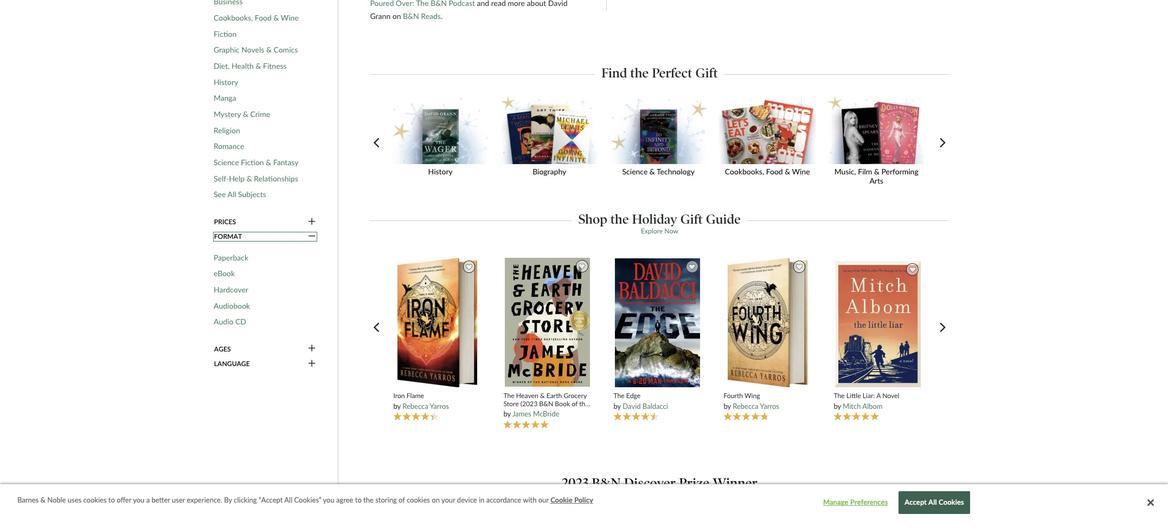 Task type: describe. For each thing, give the bounding box(es) containing it.
and
[[477, 0, 489, 8]]

explore now link
[[641, 227, 678, 235]]

0 horizontal spatial history
[[214, 77, 238, 87]]

biography image
[[497, 96, 602, 164]]

by for fourth wing by rebecca yarros
[[724, 402, 731, 411]]

ages
[[214, 345, 231, 354]]

better
[[152, 496, 170, 505]]

of inside "the heaven & earth grocery store (2023 b&n book of the year)"
[[572, 400, 578, 408]]

music, film & performing arts
[[835, 167, 919, 185]]

0 horizontal spatial b&n
[[403, 11, 419, 21]]

on inside and read more about david grann on
[[392, 11, 401, 21]]

experience.
[[187, 496, 222, 505]]

romance
[[214, 142, 244, 151]]

fiction link
[[214, 29, 237, 39]]

music,
[[835, 167, 856, 176]]

cookbooks, food & wine image
[[715, 96, 820, 164]]

the edge by david baldacci
[[614, 392, 668, 411]]

year)
[[504, 408, 518, 416]]

audio cd
[[214, 317, 246, 327]]

1 horizontal spatial history link
[[388, 96, 497, 183]]

explore
[[641, 227, 663, 235]]

science & technology link
[[606, 96, 715, 183]]

the heaven & earth grocery store (2023 b&n book of the year)
[[504, 392, 589, 416]]

minus arrow image
[[308, 217, 316, 227]]

format button
[[214, 232, 317, 242]]

manga link
[[214, 93, 236, 103]]

diet,
[[214, 61, 230, 71]]

the for liar:
[[834, 392, 845, 400]]

accordance
[[486, 496, 521, 505]]

crime
[[250, 110, 270, 119]]

graphic novels & comics link
[[214, 45, 298, 55]]

plus arrow image
[[308, 232, 316, 242]]

comics
[[274, 45, 298, 54]]

by james mcbride
[[504, 410, 559, 419]]

science for science fiction & fantasy
[[214, 158, 239, 167]]

1 vertical spatial wine
[[792, 167, 810, 176]]

mcbride
[[533, 410, 559, 419]]

all for see
[[227, 190, 236, 199]]

audiobook link
[[214, 301, 250, 311]]

b&n reads .
[[403, 11, 443, 21]]

mystery
[[214, 110, 241, 119]]

& up comics
[[274, 13, 279, 22]]

b&n inside "the heaven & earth grocery store (2023 b&n book of the year)"
[[539, 400, 553, 408]]

fourth wing by rebecca yarros
[[724, 392, 779, 411]]

a
[[146, 496, 150, 505]]

2 you from the left
[[323, 496, 334, 505]]

mystery & crime
[[214, 110, 270, 119]]

& inside music, film & performing arts
[[874, 167, 880, 176]]

graphic
[[214, 45, 240, 54]]

subjects
[[238, 190, 266, 199]]

fourth wing link
[[724, 392, 812, 401]]

self-help & relationships
[[214, 174, 298, 183]]

clicking
[[234, 496, 257, 505]]

by for iron flame by rebecca yarros
[[393, 402, 401, 411]]

david inside the edge by david baldacci
[[623, 402, 641, 411]]

science & technology
[[622, 167, 695, 176]]

science fiction & fantasy link
[[214, 158, 299, 167]]

0 vertical spatial wine
[[281, 13, 299, 22]]

1 horizontal spatial fiction
[[241, 158, 264, 167]]

cookie policy link
[[551, 496, 593, 507]]

iron
[[393, 392, 405, 400]]

privacy alert dialog
[[0, 485, 1168, 522]]

the heaven & earth grocery store (2023 b&n book of the year) link
[[504, 392, 592, 416]]

uses
[[68, 496, 81, 505]]

a
[[877, 392, 881, 400]]

read
[[491, 0, 506, 8]]

book
[[555, 400, 570, 408]]

prize
[[679, 475, 710, 491]]

& right the help
[[247, 174, 252, 183]]

barnes & noble uses cookies to offer you a better user experience. by clicking "accept all cookies" you agree to the storing of cookies on your device in accordance with our cookie policy
[[17, 496, 593, 505]]

audio cd link
[[214, 317, 246, 327]]

the for &
[[504, 392, 515, 400]]

earth
[[547, 392, 562, 400]]

1 horizontal spatial all
[[284, 496, 292, 505]]

agree
[[336, 496, 353, 505]]

shop the holiday gift guide explore now
[[578, 211, 741, 235]]

reads
[[421, 11, 441, 21]]

see
[[214, 190, 226, 199]]

in
[[479, 496, 484, 505]]

cookies
[[939, 499, 964, 507]]

hardcover link
[[214, 285, 248, 295]]

flame
[[407, 392, 424, 400]]

more
[[508, 0, 525, 8]]

ebook link
[[214, 269, 235, 279]]

about
[[527, 0, 546, 8]]

2023 b&n discover prize winner
[[562, 475, 758, 491]]

prices button
[[214, 217, 317, 227]]

mitch albom link
[[843, 402, 883, 411]]

discover
[[624, 475, 676, 491]]

noble
[[47, 496, 66, 505]]

wing
[[745, 392, 760, 400]]

prices
[[214, 218, 236, 226]]

b&n reads link
[[403, 11, 441, 21]]

the heaven & earth grocery store (2023 b&n book of the year) image
[[504, 258, 591, 388]]

(2023
[[520, 400, 538, 408]]

little
[[847, 392, 861, 400]]

& right health
[[256, 61, 261, 71]]

rebecca for fourth wing by rebecca yarros
[[733, 402, 759, 411]]

health
[[232, 61, 254, 71]]

the little liar: a novel link
[[834, 392, 922, 401]]

science for science & technology
[[622, 167, 648, 176]]

your
[[441, 496, 455, 505]]

fourth
[[724, 392, 743, 400]]

music, film & performing arts image
[[824, 96, 929, 164]]

device
[[457, 496, 477, 505]]

the inside "the heaven & earth grocery store (2023 b&n book of the year)"
[[579, 400, 589, 408]]

yarros for iron flame by rebecca yarros
[[430, 402, 449, 411]]

science & technology image
[[606, 96, 711, 164]]



Task type: vqa. For each thing, say whether or not it's contained in the screenshot.
James
yes



Task type: locate. For each thing, give the bounding box(es) containing it.
graphic novels & comics
[[214, 45, 298, 54]]

the inside shop the holiday gift guide explore now
[[610, 211, 629, 227]]

1 vertical spatial cookbooks, food & wine
[[725, 167, 810, 176]]

cookie
[[551, 496, 573, 505]]

1 horizontal spatial to
[[355, 496, 362, 505]]

ebook
[[214, 269, 235, 278]]

by inside fourth wing by rebecca yarros
[[724, 402, 731, 411]]

1 vertical spatial history
[[428, 167, 453, 176]]

0 horizontal spatial of
[[399, 496, 405, 505]]

on
[[392, 11, 401, 21], [432, 496, 440, 505]]

all right accept
[[929, 499, 937, 507]]

& left technology
[[650, 167, 655, 176]]

heaven
[[516, 392, 538, 400]]

the right shop
[[610, 211, 629, 227]]

0 horizontal spatial you
[[133, 496, 144, 505]]

1 vertical spatial food
[[766, 167, 783, 176]]

b&n up policy on the bottom
[[592, 475, 621, 491]]

history up manga
[[214, 77, 238, 87]]

& down "cookbooks, food & wine" image at the right top of the page
[[785, 167, 790, 176]]

0 vertical spatial of
[[572, 400, 578, 408]]

history image
[[388, 96, 493, 164]]

language
[[214, 360, 250, 368]]

on inside "privacy" alert dialog
[[432, 496, 440, 505]]

& left fantasy
[[266, 158, 271, 167]]

0 vertical spatial david
[[548, 0, 568, 8]]

fourth wing image
[[727, 258, 808, 388]]

the inside the edge by david baldacci
[[614, 392, 625, 400]]

1 horizontal spatial cookbooks, food & wine
[[725, 167, 810, 176]]

manage
[[823, 499, 849, 507]]

1 vertical spatial of
[[399, 496, 405, 505]]

by down iron
[[393, 402, 401, 411]]

barnes
[[17, 496, 39, 505]]

rebecca yarros link
[[403, 402, 449, 411], [733, 402, 779, 411]]

1 horizontal spatial wine
[[792, 167, 810, 176]]

audiobook
[[214, 301, 250, 311]]

manage preferences
[[823, 499, 888, 507]]

0 vertical spatial history link
[[214, 77, 238, 87]]

technology
[[657, 167, 695, 176]]

0 horizontal spatial science
[[214, 158, 239, 167]]

1 vertical spatial cookbooks,
[[725, 167, 764, 176]]

0 horizontal spatial yarros
[[430, 402, 449, 411]]

"accept
[[259, 496, 283, 505]]

0 horizontal spatial to
[[108, 496, 115, 505]]

1 rebecca yarros link from the left
[[403, 402, 449, 411]]

1 horizontal spatial food
[[766, 167, 783, 176]]

of down grocery
[[572, 400, 578, 408]]

self-help & relationships link
[[214, 174, 298, 183]]

2 yarros from the left
[[760, 402, 779, 411]]

0 horizontal spatial the
[[504, 392, 515, 400]]

1 horizontal spatial on
[[432, 496, 440, 505]]

policy
[[574, 496, 593, 505]]

the left storing
[[363, 496, 374, 505]]

0 vertical spatial on
[[392, 11, 401, 21]]

1 horizontal spatial cookies
[[407, 496, 430, 505]]

all
[[227, 190, 236, 199], [284, 496, 292, 505], [929, 499, 937, 507]]

1 vertical spatial fiction
[[241, 158, 264, 167]]

& right film
[[874, 167, 880, 176]]

gift for perfect
[[696, 65, 718, 81]]

find
[[601, 65, 627, 81]]

2 horizontal spatial all
[[929, 499, 937, 507]]

film
[[858, 167, 872, 176]]

the little liar: a novel image
[[835, 261, 921, 388]]

paperback
[[214, 253, 248, 262]]

david down edge
[[623, 402, 641, 411]]

1 horizontal spatial history
[[428, 167, 453, 176]]

cookies
[[83, 496, 107, 505], [407, 496, 430, 505]]

2 cookies from the left
[[407, 496, 430, 505]]

the right find
[[630, 65, 649, 81]]

david right about
[[548, 0, 568, 8]]

albom
[[862, 402, 883, 411]]

arts
[[870, 176, 883, 185]]

the
[[504, 392, 515, 400], [614, 392, 625, 400], [834, 392, 845, 400]]

1 vertical spatial history link
[[388, 96, 497, 183]]

manga
[[214, 93, 236, 103]]

cookbooks, food & wine down "cookbooks, food & wine" image at the right top of the page
[[725, 167, 810, 176]]

rebecca yarros link for iron flame by rebecca yarros
[[403, 402, 449, 411]]

history
[[214, 77, 238, 87], [428, 167, 453, 176]]

1 horizontal spatial of
[[572, 400, 578, 408]]

0 horizontal spatial rebecca yarros link
[[403, 402, 449, 411]]

1 horizontal spatial the
[[614, 392, 625, 400]]

you left a
[[133, 496, 144, 505]]

self-
[[214, 174, 229, 183]]

0 vertical spatial cookbooks,
[[214, 13, 253, 22]]

paperback link
[[214, 253, 248, 263]]

to
[[108, 496, 115, 505], [355, 496, 362, 505]]

1 horizontal spatial science
[[622, 167, 648, 176]]

all right "see"
[[227, 190, 236, 199]]

rebecca down 'flame'
[[403, 402, 428, 411]]

history link
[[214, 77, 238, 87], [388, 96, 497, 183]]

0 horizontal spatial food
[[255, 13, 272, 22]]

liar:
[[863, 392, 875, 400]]

& inside "the heaven & earth grocery store (2023 b&n book of the year)"
[[540, 392, 545, 400]]

relationships
[[254, 174, 298, 183]]

to left "offer" in the bottom left of the page
[[108, 496, 115, 505]]

1 horizontal spatial you
[[323, 496, 334, 505]]

1 you from the left
[[133, 496, 144, 505]]

yarros for fourth wing by rebecca yarros
[[760, 402, 779, 411]]

manage preferences button
[[822, 493, 890, 514]]

performing
[[882, 167, 919, 176]]

james mcbride link
[[512, 410, 559, 419]]

iron flame image
[[397, 258, 478, 388]]

2 vertical spatial b&n
[[592, 475, 621, 491]]

& left noble
[[40, 496, 45, 505]]

& inside "privacy" alert dialog
[[40, 496, 45, 505]]

gift inside shop the holiday gift guide explore now
[[680, 211, 703, 227]]

1 horizontal spatial yarros
[[760, 402, 779, 411]]

of inside "privacy" alert dialog
[[399, 496, 405, 505]]

the edge image
[[615, 258, 701, 388]]

all right "accept
[[284, 496, 292, 505]]

grann
[[370, 11, 391, 21]]

1 horizontal spatial rebecca yarros link
[[733, 402, 779, 411]]

plus image
[[308, 345, 316, 354]]

fantasy
[[273, 158, 299, 167]]

0 vertical spatial b&n
[[403, 11, 419, 21]]

0 vertical spatial history
[[214, 77, 238, 87]]

0 horizontal spatial on
[[392, 11, 401, 21]]

history down history image
[[428, 167, 453, 176]]

1 cookies from the left
[[83, 496, 107, 505]]

1 horizontal spatial david
[[623, 402, 641, 411]]

romance link
[[214, 142, 244, 151]]

& left earth
[[540, 392, 545, 400]]

0 vertical spatial food
[[255, 13, 272, 22]]

storing
[[375, 496, 397, 505]]

rebecca yarros link for fourth wing by rebecca yarros
[[733, 402, 779, 411]]

cookbooks, food & wine up graphic novels & comics
[[214, 13, 299, 22]]

by inside iron flame by rebecca yarros
[[393, 402, 401, 411]]

plus image
[[308, 360, 316, 369]]

you left agree
[[323, 496, 334, 505]]

1 vertical spatial gift
[[680, 211, 703, 227]]

novel
[[882, 392, 899, 400]]

by inside the little liar: a novel by mitch albom
[[834, 402, 841, 411]]

david baldacci link
[[623, 402, 668, 411]]

on right 'grann' on the left of the page
[[392, 11, 401, 21]]

1 vertical spatial david
[[623, 402, 641, 411]]

the left little
[[834, 392, 845, 400]]

language button
[[214, 360, 317, 369]]

by inside the edge by david baldacci
[[614, 402, 621, 411]]

biography
[[533, 167, 566, 176]]

baldacci
[[643, 402, 668, 411]]

all inside button
[[929, 499, 937, 507]]

the up store
[[504, 392, 515, 400]]

the down grocery
[[579, 400, 589, 408]]

food up graphic novels & comics
[[255, 13, 272, 22]]

edge
[[626, 392, 641, 400]]

0 vertical spatial gift
[[696, 65, 718, 81]]

rebecca yarros link down wing
[[733, 402, 779, 411]]

b&n left reads
[[403, 11, 419, 21]]

rebecca inside fourth wing by rebecca yarros
[[733, 402, 759, 411]]

cookbooks, food & wine inside cookbooks, food & wine link
[[725, 167, 810, 176]]

perfect
[[652, 65, 692, 81]]

science left technology
[[622, 167, 648, 176]]

guide
[[706, 211, 741, 227]]

shop
[[578, 211, 607, 227]]

1 vertical spatial on
[[432, 496, 440, 505]]

1 vertical spatial cookbooks, food & wine link
[[715, 96, 824, 183]]

now
[[665, 227, 678, 235]]

by for the edge by david baldacci
[[614, 402, 621, 411]]

yarros down fourth wing link
[[760, 402, 779, 411]]

0 vertical spatial cookbooks, food & wine link
[[214, 13, 299, 23]]

rebecca for iron flame by rebecca yarros
[[403, 402, 428, 411]]

food down "cookbooks, food & wine" image at the right top of the page
[[766, 167, 783, 176]]

with
[[523, 496, 537, 505]]

by left 'mitch'
[[834, 402, 841, 411]]

gift right perfect
[[696, 65, 718, 81]]

by
[[224, 496, 232, 505]]

music, film & performing arts link
[[824, 96, 933, 192]]

cookbooks, food & wine
[[214, 13, 299, 22], [725, 167, 810, 176]]

wine up comics
[[281, 13, 299, 22]]

& left crime
[[243, 110, 248, 119]]

yarros inside fourth wing by rebecca yarros
[[760, 402, 779, 411]]

& inside 'link'
[[266, 45, 272, 54]]

0 horizontal spatial history link
[[214, 77, 238, 87]]

0 horizontal spatial fiction
[[214, 29, 237, 38]]

yarros inside iron flame by rebecca yarros
[[430, 402, 449, 411]]

0 vertical spatial cookbooks, food & wine
[[214, 13, 299, 22]]

science down romance link
[[214, 158, 239, 167]]

fiction up the graphic on the top left
[[214, 29, 237, 38]]

1 horizontal spatial b&n
[[539, 400, 553, 408]]

cookbooks, food & wine link
[[214, 13, 299, 23], [715, 96, 824, 183]]

david inside and read more about david grann on
[[548, 0, 568, 8]]

by down fourth
[[724, 402, 731, 411]]

by left "david baldacci" 'link' at the right of page
[[614, 402, 621, 411]]

& right novels
[[266, 45, 272, 54]]

of right storing
[[399, 496, 405, 505]]

yarros down iron flame link
[[430, 402, 449, 411]]

the inside "privacy" alert dialog
[[363, 496, 374, 505]]

0 horizontal spatial cookies
[[83, 496, 107, 505]]

of
[[572, 400, 578, 408], [399, 496, 405, 505]]

biography link
[[497, 96, 606, 183]]

to right agree
[[355, 496, 362, 505]]

find the perfect gift
[[601, 65, 718, 81]]

the left edge
[[614, 392, 625, 400]]

cookies left the your
[[407, 496, 430, 505]]

rebecca down wing
[[733, 402, 759, 411]]

holiday
[[632, 211, 677, 227]]

winner
[[713, 475, 758, 491]]

1 rebecca from the left
[[403, 402, 428, 411]]

0 horizontal spatial rebecca
[[403, 402, 428, 411]]

fiction up self-help & relationships
[[241, 158, 264, 167]]

1 to from the left
[[108, 496, 115, 505]]

store
[[504, 400, 519, 408]]

cookbooks, down "cookbooks, food & wine" image at the right top of the page
[[725, 167, 764, 176]]

1 horizontal spatial cookbooks,
[[725, 167, 764, 176]]

the for by
[[614, 392, 625, 400]]

1 horizontal spatial cookbooks, food & wine link
[[715, 96, 824, 183]]

wine left music,
[[792, 167, 810, 176]]

0 horizontal spatial cookbooks, food & wine link
[[214, 13, 299, 23]]

0 horizontal spatial all
[[227, 190, 236, 199]]

user
[[172, 496, 185, 505]]

the inside the little liar: a novel by mitch albom
[[834, 392, 845, 400]]

gift left guide
[[680, 211, 703, 227]]

on left the your
[[432, 496, 440, 505]]

1 yarros from the left
[[430, 402, 449, 411]]

iron flame by rebecca yarros
[[393, 392, 449, 411]]

cd
[[235, 317, 246, 327]]

offer
[[117, 496, 131, 505]]

1 horizontal spatial rebecca
[[733, 402, 759, 411]]

the inside "the heaven & earth grocery store (2023 b&n book of the year)"
[[504, 392, 515, 400]]

b&n up mcbride
[[539, 400, 553, 408]]

2 horizontal spatial the
[[834, 392, 845, 400]]

0 horizontal spatial cookbooks,
[[214, 13, 253, 22]]

2 rebecca from the left
[[733, 402, 759, 411]]

2 horizontal spatial b&n
[[592, 475, 621, 491]]

0 vertical spatial fiction
[[214, 29, 237, 38]]

religion link
[[214, 126, 240, 135]]

0 horizontal spatial wine
[[281, 13, 299, 22]]

0 horizontal spatial cookbooks, food & wine
[[214, 13, 299, 22]]

cookies"
[[294, 496, 321, 505]]

gift for holiday
[[680, 211, 703, 227]]

cookies right uses
[[83, 496, 107, 505]]

rebecca yarros link down 'flame'
[[403, 402, 449, 411]]

hardcover
[[214, 285, 248, 294]]

audio
[[214, 317, 233, 327]]

novels
[[242, 45, 264, 54]]

cookbooks, up "fiction" link in the top of the page
[[214, 13, 253, 22]]

all for accept
[[929, 499, 937, 507]]

our
[[538, 496, 549, 505]]

1 vertical spatial b&n
[[539, 400, 553, 408]]

2 to from the left
[[355, 496, 362, 505]]

2 rebecca yarros link from the left
[[733, 402, 779, 411]]

science
[[214, 158, 239, 167], [622, 167, 648, 176]]

yarros
[[430, 402, 449, 411], [760, 402, 779, 411]]

by down store
[[504, 410, 511, 419]]

0 horizontal spatial david
[[548, 0, 568, 8]]

rebecca inside iron flame by rebecca yarros
[[403, 402, 428, 411]]



